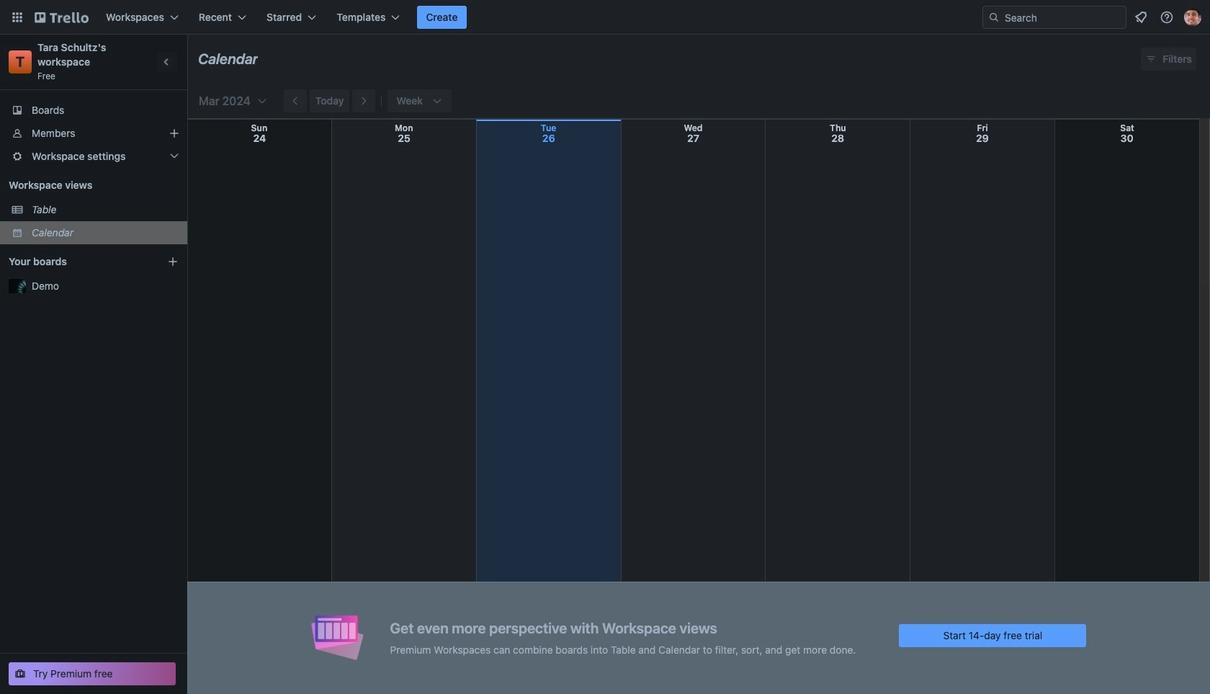 Task type: vqa. For each thing, say whether or not it's contained in the screenshot.
text box
yes



Task type: describe. For each thing, give the bounding box(es) containing it.
james peterson (jamespeterson93) image
[[1185, 9, 1202, 26]]

back to home image
[[35, 6, 89, 29]]

workspace navigation collapse icon image
[[157, 52, 177, 72]]



Task type: locate. For each thing, give the bounding box(es) containing it.
None text field
[[198, 45, 258, 73]]

0 notifications image
[[1133, 9, 1150, 26]]

open information menu image
[[1160, 10, 1175, 25]]

Search field
[[983, 6, 1127, 29]]

your boards with 1 items element
[[9, 253, 146, 270]]

search image
[[989, 12, 1000, 23]]

add board image
[[167, 256, 179, 267]]

primary element
[[0, 0, 1211, 35]]



